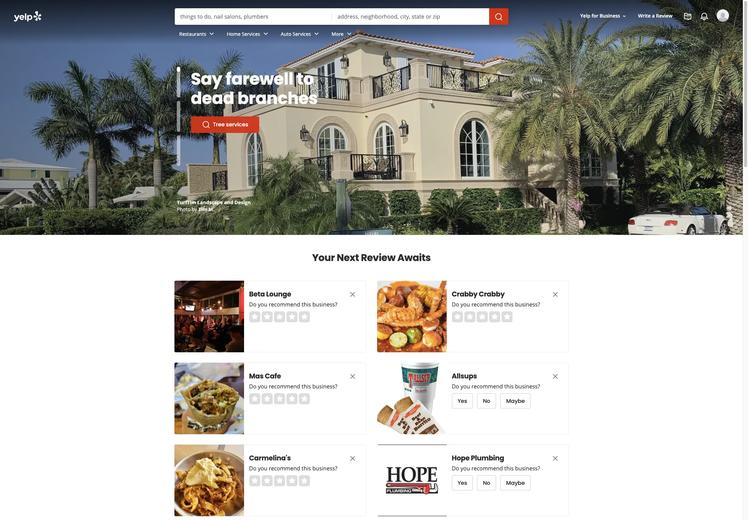 Task type: locate. For each thing, give the bounding box(es) containing it.
2 horizontal spatial 24 chevron down v2 image
[[345, 30, 353, 38]]

Find text field
[[180, 13, 326, 20]]

24 search v2 image
[[202, 121, 210, 129], [202, 121, 210, 129]]

photo of hope plumbing image
[[377, 445, 447, 517]]

24 search v2 image for dead
[[202, 121, 210, 129]]

24 chevron down v2 image
[[261, 30, 270, 38], [312, 30, 321, 38], [345, 30, 353, 38]]

0 vertical spatial dismiss card image
[[551, 291, 559, 299]]

2 vertical spatial dismiss card image
[[551, 455, 559, 463]]

0 vertical spatial no
[[483, 397, 490, 405]]

projects image
[[684, 12, 692, 21]]

business? down carmelina's link
[[312, 465, 337, 473]]

photo for turftim
[[177, 206, 190, 213]]

heating
[[212, 199, 231, 206]]

services inside home services link
[[242, 31, 260, 37]]

1 no button from the top
[[477, 394, 496, 409]]

do down mas
[[249, 383, 256, 391]]

1 horizontal spatial review
[[656, 13, 673, 19]]

24 chevron down v2 image right more
[[345, 30, 353, 38]]

business? down crabby crabby link
[[515, 301, 540, 309]]

24 search v2 image inside plumbers link
[[202, 121, 210, 129]]

photo
[[177, 206, 190, 213], [177, 206, 190, 213]]

1 24 chevron down v2 image from the left
[[261, 30, 270, 38]]

no button
[[477, 394, 496, 409], [477, 476, 496, 491]]

do you recommend this business? down hope plumbing "link"
[[452, 465, 540, 473]]

0 vertical spatial maybe button
[[500, 394, 531, 409]]

dismiss card image
[[348, 291, 357, 299], [551, 373, 559, 381], [551, 455, 559, 463]]

business? for hope plumbing
[[515, 465, 540, 473]]

1 vertical spatial no
[[483, 479, 490, 487]]

no button down hope plumbing "link"
[[477, 476, 496, 491]]

review for next
[[361, 251, 395, 265]]

landscape
[[197, 199, 223, 206]]

for
[[592, 13, 598, 19]]

0 vertical spatial dismiss card image
[[348, 291, 357, 299]]

photo of crabby crabby image
[[377, 281, 447, 353]]

24 chevron down v2 image inside home services link
[[261, 30, 270, 38]]

to
[[297, 68, 314, 91]]

cafe
[[265, 372, 281, 381]]

1 services from the left
[[242, 31, 260, 37]]

24 chevron down v2 image inside more link
[[345, 30, 353, 38]]

None search field
[[175, 8, 510, 25]]

you for allsups
[[461, 383, 470, 391]]

plumbing right the hope on the right
[[471, 454, 504, 463]]

1 horizontal spatial services
[[293, 31, 311, 37]]

no down hope plumbing "link"
[[483, 479, 490, 487]]

2 yes from the top
[[458, 479, 467, 487]]

allsups link
[[452, 372, 538, 381]]

rating element
[[249, 312, 310, 323], [452, 312, 512, 323], [249, 394, 310, 405], [249, 476, 310, 487]]

maybe button
[[500, 394, 531, 409], [500, 476, 531, 491]]

write
[[638, 13, 651, 19]]

None radio
[[249, 312, 260, 323], [261, 312, 272, 323], [274, 312, 285, 323], [286, 312, 297, 323], [299, 312, 310, 323], [477, 312, 488, 323], [489, 312, 500, 323], [261, 394, 272, 405], [286, 394, 297, 405], [274, 476, 285, 487], [286, 476, 297, 487], [299, 476, 310, 487], [249, 312, 260, 323], [261, 312, 272, 323], [274, 312, 285, 323], [286, 312, 297, 323], [299, 312, 310, 323], [477, 312, 488, 323], [489, 312, 500, 323], [261, 394, 272, 405], [286, 394, 297, 405], [274, 476, 285, 487], [286, 476, 297, 487], [299, 476, 310, 487]]

1 horizontal spatial crabby
[[479, 290, 505, 299]]

business? for beta lounge
[[312, 301, 337, 309]]

recommend down mas cafe link
[[269, 383, 300, 391]]

yes button down the hope on the right
[[452, 476, 473, 491]]

photo of mas cafe image
[[174, 363, 244, 435]]

recommend for crabby crabby
[[471, 301, 503, 309]]

1 horizontal spatial plumbing
[[471, 454, 504, 463]]

rating element for cafe
[[249, 394, 310, 405]]

1 horizontal spatial none field
[[337, 13, 484, 20]]

your
[[312, 251, 335, 265]]

do you recommend this business? down beta lounge link
[[249, 301, 337, 309]]

yes down allsups
[[458, 397, 467, 405]]

business? for crabby crabby
[[515, 301, 540, 309]]

recommend
[[269, 301, 300, 309], [471, 301, 503, 309], [269, 383, 300, 391], [471, 383, 503, 391], [269, 465, 300, 473], [471, 465, 503, 473]]

turftim landscape and design photo by tim m.
[[177, 199, 251, 213]]

recommend for beta lounge
[[269, 301, 300, 309]]

do down carmelina's on the left bottom of page
[[249, 465, 256, 473]]

rating element down carmelina's on the left bottom of page
[[249, 476, 310, 487]]

auto
[[281, 31, 291, 37]]

yelp for business
[[580, 13, 620, 19]]

plumbing up by
[[183, 199, 206, 206]]

auto services link
[[275, 25, 326, 45]]

24 chevron down v2 image right auto services
[[312, 30, 321, 38]]

None field
[[180, 13, 326, 20], [337, 13, 484, 20]]

cj
[[177, 199, 182, 206]]

1 vertical spatial maybe
[[506, 479, 525, 487]]

business? down beta lounge link
[[312, 301, 337, 309]]

(no rating) image
[[249, 312, 310, 323], [452, 312, 512, 323], [249, 394, 310, 405], [249, 476, 310, 487]]

this for carmelina's
[[302, 465, 311, 473]]

you for beta lounge
[[258, 301, 267, 309]]

maybe button down allsups 'link'
[[500, 394, 531, 409]]

you down crabby crabby at the bottom of page
[[461, 301, 470, 309]]

0 vertical spatial plumbing
[[183, 199, 206, 206]]

3 24 chevron down v2 image from the left
[[345, 30, 353, 38]]

do you recommend this business? for crabby crabby
[[452, 301, 540, 309]]

review right a
[[656, 13, 673, 19]]

recommend down crabby crabby link
[[471, 301, 503, 309]]

1 maybe button from the top
[[500, 394, 531, 409]]

rating element for crabby
[[452, 312, 512, 323]]

you down carmelina's on the left bottom of page
[[258, 465, 267, 473]]

do you recommend this business? for mas cafe
[[249, 383, 337, 391]]

1 vertical spatial dismiss card image
[[348, 373, 357, 381]]

(no rating) image down crabby crabby at the bottom of page
[[452, 312, 512, 323]]

1 vertical spatial maybe button
[[500, 476, 531, 491]]

business? down hope plumbing "link"
[[515, 465, 540, 473]]

home services
[[227, 31, 260, 37]]

0 horizontal spatial services
[[242, 31, 260, 37]]

do you recommend this business? down allsups 'link'
[[452, 383, 540, 391]]

auto services
[[281, 31, 311, 37]]

1 yes from the top
[[458, 397, 467, 405]]

services right the home
[[242, 31, 260, 37]]

24 search v2 image inside tree services link
[[202, 121, 210, 129]]

plumbing for hope
[[471, 454, 504, 463]]

services for auto services
[[293, 31, 311, 37]]

mas
[[249, 372, 263, 381]]

do down the hope on the right
[[452, 465, 459, 473]]

yes
[[458, 397, 467, 405], [458, 479, 467, 487]]

no button down allsups 'link'
[[477, 394, 496, 409]]

you down allsups
[[461, 383, 470, 391]]

(no rating) image down carmelina's on the left bottom of page
[[249, 476, 310, 487]]

16 chevron down v2 image
[[621, 13, 627, 19]]

yes button for hope plumbing
[[452, 476, 473, 491]]

business? down allsups 'link'
[[515, 383, 540, 391]]

this down beta lounge link
[[302, 301, 311, 309]]

owner
[[234, 206, 248, 213]]

0 vertical spatial maybe
[[506, 397, 525, 405]]

(no rating) image for lounge
[[249, 312, 310, 323]]

1 vertical spatial yes button
[[452, 476, 473, 491]]

hope
[[452, 454, 470, 463]]

yes for hope plumbing
[[458, 479, 467, 487]]

0 horizontal spatial plumbing
[[183, 199, 206, 206]]

no button for allsups
[[477, 394, 496, 409]]

yes button
[[452, 394, 473, 409], [452, 476, 473, 491]]

24 search v2 image for dreams
[[202, 121, 210, 129]]

hope plumbing link
[[452, 454, 538, 463]]

yes down the hope on the right
[[458, 479, 467, 487]]

2 services from the left
[[293, 31, 311, 37]]

services right auto
[[293, 31, 311, 37]]

1 vertical spatial plumbing
[[471, 454, 504, 463]]

0 horizontal spatial 24 chevron down v2 image
[[261, 30, 270, 38]]

rating element down cafe
[[249, 394, 310, 405]]

tree
[[213, 121, 225, 129]]

rating element down lounge
[[249, 312, 310, 323]]

more link
[[326, 25, 359, 45]]

this down carmelina's link
[[302, 465, 311, 473]]

2 no button from the top
[[477, 476, 496, 491]]

none search field containing yelp for business
[[0, 0, 743, 51]]

recommend down allsups 'link'
[[471, 383, 503, 391]]

services for home services
[[242, 31, 260, 37]]

2 no from the top
[[483, 479, 490, 487]]

recommend down lounge
[[269, 301, 300, 309]]

turftim
[[177, 199, 196, 206]]

1 no from the top
[[483, 397, 490, 405]]

0 horizontal spatial crabby
[[452, 290, 478, 299]]

a
[[652, 13, 655, 19]]

yes button down allsups
[[452, 394, 473, 409]]

maybe for allsups
[[506, 397, 525, 405]]

0 vertical spatial yes
[[458, 397, 467, 405]]

0 horizontal spatial none field
[[180, 13, 326, 20]]

dismiss card image
[[551, 291, 559, 299], [348, 373, 357, 381], [348, 455, 357, 463]]

tree services
[[213, 121, 248, 129]]

review inside user actions element
[[656, 13, 673, 19]]

this down hope plumbing "link"
[[504, 465, 514, 473]]

beta
[[249, 290, 265, 299]]

1 vertical spatial yes
[[458, 479, 467, 487]]

review right next at the left
[[361, 251, 395, 265]]

crabby
[[452, 290, 478, 299], [479, 290, 505, 299]]

maybe
[[506, 397, 525, 405], [506, 479, 525, 487]]

do down crabby crabby at the bottom of page
[[452, 301, 459, 309]]

do you recommend this business? down carmelina's link
[[249, 465, 337, 473]]

photo inside turftim landscape and design photo by tim m.
[[177, 206, 190, 213]]

business?
[[312, 301, 337, 309], [515, 301, 540, 309], [312, 383, 337, 391], [515, 383, 540, 391], [312, 465, 337, 473], [515, 465, 540, 473]]

2 maybe button from the top
[[500, 476, 531, 491]]

2 yes button from the top
[[452, 476, 473, 491]]

do down allsups
[[452, 383, 459, 391]]

this for beta lounge
[[302, 301, 311, 309]]

do for crabby crabby
[[452, 301, 459, 309]]

0 horizontal spatial review
[[361, 251, 395, 265]]

this down allsups 'link'
[[504, 383, 514, 391]]

do for mas cafe
[[249, 383, 256, 391]]

1 vertical spatial no button
[[477, 476, 496, 491]]

2 none field from the left
[[337, 13, 484, 20]]

no down allsups 'link'
[[483, 397, 490, 405]]

photo inside cj plumbing & heating photo from the business owner
[[177, 206, 190, 213]]

0 vertical spatial no button
[[477, 394, 496, 409]]

plumbing for cj
[[183, 199, 206, 206]]

None radio
[[452, 312, 463, 323], [464, 312, 475, 323], [501, 312, 512, 323], [249, 394, 260, 405], [274, 394, 285, 405], [299, 394, 310, 405], [249, 476, 260, 487], [261, 476, 272, 487], [452, 312, 463, 323], [464, 312, 475, 323], [501, 312, 512, 323], [249, 394, 260, 405], [274, 394, 285, 405], [299, 394, 310, 405], [249, 476, 260, 487], [261, 476, 272, 487]]

you for hope plumbing
[[461, 465, 470, 473]]

2 maybe from the top
[[506, 479, 525, 487]]

review
[[656, 13, 673, 19], [361, 251, 395, 265]]

no
[[483, 397, 490, 405], [483, 479, 490, 487]]

1 none field from the left
[[180, 13, 326, 20]]

awaits
[[397, 251, 431, 265]]

home services link
[[221, 25, 275, 45]]

do you recommend this business? down mas cafe link
[[249, 383, 337, 391]]

recommend for carmelina's
[[269, 465, 300, 473]]

you
[[258, 301, 267, 309], [461, 301, 470, 309], [258, 383, 267, 391], [461, 383, 470, 391], [258, 465, 267, 473], [461, 465, 470, 473]]

branches
[[238, 87, 318, 110]]

24 chevron down v2 image inside auto services "link"
[[312, 30, 321, 38]]

1 horizontal spatial 24 chevron down v2 image
[[312, 30, 321, 38]]

(no rating) image down lounge
[[249, 312, 310, 323]]

(no rating) image for crabby
[[452, 312, 512, 323]]

maybe down hope plumbing "link"
[[506, 479, 525, 487]]

1 yes button from the top
[[452, 394, 473, 409]]

photo of carmelina's image
[[174, 445, 244, 517]]

services
[[242, 31, 260, 37], [293, 31, 311, 37]]

do you recommend this business? down crabby crabby link
[[452, 301, 540, 309]]

notifications image
[[700, 12, 708, 21]]

plumbing inside cj plumbing & heating photo from the business owner
[[183, 199, 206, 206]]

0 vertical spatial review
[[656, 13, 673, 19]]

0 vertical spatial yes button
[[452, 394, 473, 409]]

you down beta on the bottom left
[[258, 301, 267, 309]]

and
[[224, 199, 233, 206]]

none field near
[[337, 13, 484, 20]]

write a review link
[[635, 10, 675, 22]]

this down crabby crabby link
[[504, 301, 514, 309]]

services inside auto services "link"
[[293, 31, 311, 37]]

tyler b. image
[[717, 9, 729, 22]]

beta lounge link
[[249, 290, 335, 299]]

do you recommend this business?
[[249, 301, 337, 309], [452, 301, 540, 309], [249, 383, 337, 391], [452, 383, 540, 391], [249, 465, 337, 473], [452, 465, 540, 473]]

you down mas cafe
[[258, 383, 267, 391]]

maybe down allsups 'link'
[[506, 397, 525, 405]]

from
[[192, 206, 203, 213]]

do down beta on the bottom left
[[249, 301, 256, 309]]

24 chevron down v2 image left auto
[[261, 30, 270, 38]]

cj plumbing & heating link
[[177, 199, 231, 206]]

no for allsups
[[483, 397, 490, 405]]

1 vertical spatial dismiss card image
[[551, 373, 559, 381]]

this down mas cafe link
[[302, 383, 311, 391]]

rating element down crabby crabby at the bottom of page
[[452, 312, 512, 323]]

1 maybe from the top
[[506, 397, 525, 405]]

2 24 chevron down v2 image from the left
[[312, 30, 321, 38]]

recommend down hope plumbing "link"
[[471, 465, 503, 473]]

plumbing
[[183, 199, 206, 206], [471, 454, 504, 463]]

1 vertical spatial review
[[361, 251, 395, 265]]

business? down mas cafe link
[[312, 383, 337, 391]]

you down the hope on the right
[[461, 465, 470, 473]]

None search field
[[0, 0, 743, 51]]

this
[[302, 301, 311, 309], [504, 301, 514, 309], [302, 383, 311, 391], [504, 383, 514, 391], [302, 465, 311, 473], [504, 465, 514, 473]]

do
[[249, 301, 256, 309], [452, 301, 459, 309], [249, 383, 256, 391], [452, 383, 459, 391], [249, 465, 256, 473], [452, 465, 459, 473]]

(no rating) image down cafe
[[249, 394, 310, 405]]

recommend down carmelina's link
[[269, 465, 300, 473]]

services
[[226, 121, 248, 129]]

maybe button down hope plumbing "link"
[[500, 476, 531, 491]]



Task type: vqa. For each thing, say whether or not it's contained in the screenshot.
recommend for Mas Cafe
yes



Task type: describe. For each thing, give the bounding box(es) containing it.
say farewell to dead branches
[[191, 68, 318, 110]]

restaurants
[[179, 31, 206, 37]]

dismiss card image for cafe
[[348, 373, 357, 381]]

recommend for mas cafe
[[269, 383, 300, 391]]

your
[[217, 68, 256, 91]]

photo of allsups image
[[377, 363, 447, 435]]

user actions element
[[575, 9, 739, 51]]

yelp
[[580, 13, 590, 19]]

allsups
[[452, 372, 477, 381]]

say
[[191, 68, 222, 91]]

you for mas cafe
[[258, 383, 267, 391]]

tim
[[198, 206, 207, 213]]

next
[[337, 251, 359, 265]]

no button for hope plumbing
[[477, 476, 496, 491]]

this for mas cafe
[[302, 383, 311, 391]]

yes button for allsups
[[452, 394, 473, 409]]

rating element for lounge
[[249, 312, 310, 323]]

carmelina's
[[249, 454, 291, 463]]

more
[[332, 31, 344, 37]]

none search field inside search field
[[175, 8, 510, 25]]

turftim landscape and design link
[[177, 199, 251, 206]]

review for a
[[656, 13, 673, 19]]

maybe button for hope plumbing
[[500, 476, 531, 491]]

this for crabby crabby
[[504, 301, 514, 309]]

you for crabby crabby
[[461, 301, 470, 309]]

dismiss card image for lounge
[[348, 291, 357, 299]]

none field find
[[180, 13, 326, 20]]

by
[[192, 206, 197, 213]]

this for allsups
[[504, 383, 514, 391]]

photo for cj
[[177, 206, 190, 213]]

you for carmelina's
[[258, 465, 267, 473]]

do for allsups
[[452, 383, 459, 391]]

business categories element
[[174, 25, 729, 45]]

lounge
[[266, 290, 291, 299]]

do for carmelina's
[[249, 465, 256, 473]]

tim m. link
[[198, 206, 214, 213]]

plumbers link
[[191, 117, 250, 133]]

2 vertical spatial dismiss card image
[[348, 455, 357, 463]]

recommend for allsups
[[471, 383, 503, 391]]

do you recommend this business? for beta lounge
[[249, 301, 337, 309]]

24 chevron down v2 image for home services
[[261, 30, 270, 38]]

yes for allsups
[[458, 397, 467, 405]]

carmelina's link
[[249, 454, 335, 463]]

crabby crabby
[[452, 290, 505, 299]]

yelp for business button
[[578, 10, 630, 22]]

maybe for hope plumbing
[[506, 479, 525, 487]]

2 crabby from the left
[[479, 290, 505, 299]]

search image
[[495, 13, 503, 21]]

24 chevron down v2 image for more
[[345, 30, 353, 38]]

(no rating) image for cafe
[[249, 394, 310, 405]]

recommend for hope plumbing
[[471, 465, 503, 473]]

business? for carmelina's
[[312, 465, 337, 473]]

m.
[[209, 206, 214, 213]]

farewell
[[226, 68, 293, 91]]

mas cafe link
[[249, 372, 335, 381]]

dead
[[191, 87, 234, 110]]

business
[[213, 206, 232, 213]]

fix
[[191, 68, 214, 91]]

Near text field
[[337, 13, 484, 20]]

tree services link
[[191, 117, 259, 133]]

do for hope plumbing
[[452, 465, 459, 473]]

fix your pipe dreams
[[191, 68, 296, 110]]

do for beta lounge
[[249, 301, 256, 309]]

&
[[207, 199, 211, 206]]

pipe
[[259, 68, 296, 91]]

write a review
[[638, 13, 673, 19]]

crabby crabby link
[[452, 290, 538, 299]]

this for hope plumbing
[[504, 465, 514, 473]]

24 chevron down v2 image for auto services
[[312, 30, 321, 38]]

1 crabby from the left
[[452, 290, 478, 299]]

home
[[227, 31, 241, 37]]

do you recommend this business? for hope plumbing
[[452, 465, 540, 473]]

hope plumbing
[[452, 454, 504, 463]]

explore banner section banner
[[0, 0, 743, 235]]

design
[[235, 199, 251, 206]]

plumbers
[[213, 121, 239, 129]]

business? for mas cafe
[[312, 383, 337, 391]]

dismiss card image for plumbing
[[551, 455, 559, 463]]

the
[[204, 206, 211, 213]]

maybe button for allsups
[[500, 394, 531, 409]]

business? for allsups
[[515, 383, 540, 391]]

mas cafe
[[249, 372, 281, 381]]

business
[[600, 13, 620, 19]]

your next review awaits
[[312, 251, 431, 265]]

24 chevron down v2 image
[[208, 30, 216, 38]]

dreams
[[191, 87, 256, 110]]

photo of beta lounge image
[[174, 281, 244, 353]]

beta lounge
[[249, 290, 291, 299]]

restaurants link
[[174, 25, 221, 45]]

no for hope plumbing
[[483, 479, 490, 487]]

dismiss card image for crabby
[[551, 291, 559, 299]]

do you recommend this business? for carmelina's
[[249, 465, 337, 473]]

do you recommend this business? for allsups
[[452, 383, 540, 391]]

cj plumbing & heating photo from the business owner
[[177, 199, 248, 213]]



